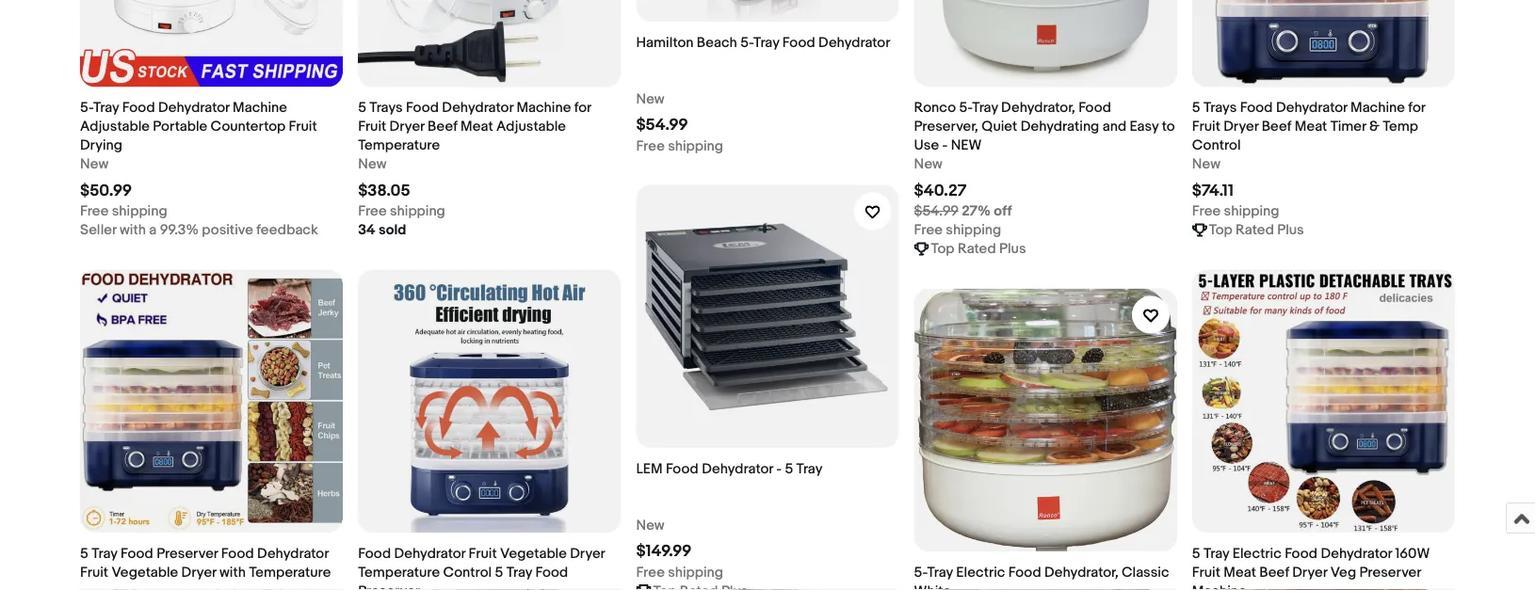 Task type: describe. For each thing, give the bounding box(es) containing it.
$54.99 inside 'ronco 5-tray dehydrator, food preserver, quiet dehydrating and easy to use - new new $40.27 $54.99 27% off free shipping'
[[914, 204, 959, 221]]

meat inside the 5 tray electric food dehydrator 160w fruit meat beef dryer veg preserver machine
[[1224, 565, 1257, 582]]

new text field for $74.11
[[1193, 156, 1221, 174]]

top rated plus for top rated plus text box
[[1210, 222, 1305, 239]]

new text field for $54.99
[[636, 90, 665, 109]]

to
[[1162, 119, 1175, 136]]

tray inside '5 tray food preserver food dehydrator fruit vegetable dryer with temperature'
[[92, 546, 117, 563]]

$149.99
[[636, 542, 692, 562]]

new inside 5-tray food dehydrator machine adjustable portable countertop fruit drying new $50.99 free shipping seller with a 99.3% positive feedback
[[80, 156, 109, 173]]

lem food dehydrator - 5 tray
[[636, 461, 823, 478]]

dehydrator inside 5 trays food dehydrator machine for fruit dryer beef meat timer & temp control new $74.11 free shipping
[[1277, 100, 1348, 117]]

dehydrator inside 5 trays food dehydrator machine for fruit dryer beef meat adjustable temperature new $38.05 free shipping 34 sold
[[442, 100, 514, 117]]

machine for $50.99
[[233, 100, 287, 117]]

temperature inside 5 trays food dehydrator machine for fruit dryer beef meat adjustable temperature new $38.05 free shipping 34 sold
[[358, 138, 440, 155]]

free inside 5 trays food dehydrator machine for fruit dryer beef meat adjustable temperature new $38.05 free shipping 34 sold
[[358, 204, 387, 221]]

5- inside 'ronco 5-tray dehydrator, food preserver, quiet dehydrating and easy to use - new new $40.27 $54.99 27% off free shipping'
[[959, 100, 973, 117]]

34
[[358, 222, 376, 239]]

Top Rated Plus text field
[[931, 240, 1026, 259]]

tray inside 'ronco 5-tray dehydrator, food preserver, quiet dehydrating and easy to use - new new $40.27 $54.99 27% off free shipping'
[[973, 100, 998, 117]]

free shipping text field for $74.11
[[1193, 203, 1280, 221]]

food dehydrator fruit vegetable dryer temperature control 5 tray food preserver link
[[358, 270, 621, 591]]

5- inside 5-tray food dehydrator machine adjustable portable countertop fruit drying new $50.99 free shipping seller with a 99.3% positive feedback
[[80, 100, 93, 117]]

meat for control
[[1295, 119, 1328, 136]]

tray inside 5-tray food dehydrator machine adjustable portable countertop fruit drying new $50.99 free shipping seller with a 99.3% positive feedback
[[93, 100, 119, 117]]

27%
[[962, 204, 991, 221]]

for for $74.11
[[1409, 100, 1426, 117]]

5 for 5 trays food dehydrator machine for fruit dryer beef meat timer & temp control new $74.11 free shipping
[[1193, 100, 1201, 117]]

5-tray electric food dehydrator, classic white link
[[914, 289, 1177, 591]]

plus for top rated plus text field
[[1000, 241, 1026, 258]]

$74.11 text field
[[1193, 181, 1234, 201]]

temperature inside food dehydrator fruit vegetable dryer temperature control 5 tray food preserver
[[358, 565, 440, 582]]

free inside 5-tray food dehydrator machine adjustable portable countertop fruit drying new $50.99 free shipping seller with a 99.3% positive feedback
[[80, 204, 109, 221]]

temperature inside '5 tray food preserver food dehydrator fruit vegetable dryer with temperature'
[[249, 565, 331, 582]]

dehydrator inside the 5 tray electric food dehydrator 160w fruit meat beef dryer veg preserver machine
[[1321, 546, 1393, 563]]

sold
[[379, 222, 406, 239]]

Top Rated Plus text field
[[1210, 221, 1305, 240]]

dehydrator inside '5 tray food preserver food dehydrator fruit vegetable dryer with temperature'
[[257, 546, 329, 563]]

temp
[[1383, 119, 1419, 136]]

shipping inside 5 trays food dehydrator machine for fruit dryer beef meat timer & temp control new $74.11 free shipping
[[1224, 204, 1280, 221]]

top rated plus for top rated plus text field
[[931, 241, 1026, 258]]

lem
[[636, 461, 663, 478]]

fruit for 5 trays food dehydrator machine for fruit dryer beef meat timer & temp control new $74.11 free shipping
[[1193, 119, 1221, 136]]

previous price $54.99 27% off text field
[[914, 203, 1012, 221]]

free shipping text field for $54.99
[[636, 137, 724, 156]]

countertop
[[211, 119, 286, 136]]

veg
[[1331, 565, 1357, 582]]

free inside 5 trays food dehydrator machine for fruit dryer beef meat timer & temp control new $74.11 free shipping
[[1193, 204, 1221, 221]]

fruit for 5 tray electric food dehydrator 160w fruit meat beef dryer veg preserver machine
[[1193, 565, 1221, 582]]

5- inside 5-tray electric food dehydrator, classic white
[[914, 565, 928, 582]]

control inside food dehydrator fruit vegetable dryer temperature control 5 tray food preserver
[[443, 565, 492, 582]]

shipping inside 'ronco 5-tray dehydrator, food preserver, quiet dehydrating and easy to use - new new $40.27 $54.99 27% off free shipping'
[[946, 222, 1002, 239]]

trays for $38.05
[[370, 100, 403, 117]]

$40.27 text field
[[914, 181, 967, 201]]

$38.05 text field
[[358, 181, 410, 201]]

99.3%
[[160, 222, 199, 239]]

$38.05
[[358, 181, 410, 201]]

dryer inside '5 tray food preserver food dehydrator fruit vegetable dryer with temperature'
[[181, 565, 216, 582]]

fruit inside 5-tray food dehydrator machine adjustable portable countertop fruit drying new $50.99 free shipping seller with a 99.3% positive feedback
[[289, 119, 317, 136]]

5- right beach
[[741, 34, 754, 51]]

beef for control
[[1262, 119, 1292, 136]]

seller
[[80, 222, 116, 239]]

5-tray electric food dehydrator, classic white
[[914, 565, 1170, 591]]

free inside 'ronco 5-tray dehydrator, food preserver, quiet dehydrating and easy to use - new new $40.27 $54.99 27% off free shipping'
[[914, 222, 943, 239]]

new inside 5 trays food dehydrator machine for fruit dryer beef meat timer & temp control new $74.11 free shipping
[[1193, 156, 1221, 173]]

machine for &
[[1351, 100, 1406, 117]]

free shipping text field for $38.05
[[358, 203, 445, 221]]

beef inside the 5 tray electric food dehydrator 160w fruit meat beef dryer veg preserver machine
[[1260, 565, 1290, 582]]

5 trays food dehydrator machine for fruit dryer beef meat timer & temp control new $74.11 free shipping
[[1193, 100, 1426, 221]]

hamilton beach 5-tray food dehydrator
[[636, 34, 891, 51]]

vegetable inside food dehydrator fruit vegetable dryer temperature control 5 tray food preserver
[[500, 546, 567, 563]]

portable
[[153, 119, 207, 136]]

adjustable inside 5-tray food dehydrator machine adjustable portable countertop fruit drying new $50.99 free shipping seller with a 99.3% positive feedback
[[80, 119, 150, 136]]

beef for $38.05
[[428, 119, 458, 136]]

5 tray electric food dehydrator 160w fruit meat beef dryer veg preserver machine link
[[1193, 270, 1456, 591]]

5 tray electric food dehydrator 160w fruit meat beef dryer veg preserver machine
[[1193, 546, 1430, 591]]

classic
[[1122, 565, 1170, 582]]

timer
[[1331, 119, 1367, 136]]



Task type: locate. For each thing, give the bounding box(es) containing it.
1 vertical spatial top
[[931, 241, 955, 258]]

fruit inside food dehydrator fruit vegetable dryer temperature control 5 tray food preserver
[[469, 546, 497, 563]]

meat inside 5 trays food dehydrator machine for fruit dryer beef meat timer & temp control new $74.11 free shipping
[[1295, 119, 1328, 136]]

0 vertical spatial vegetable
[[500, 546, 567, 563]]

machine inside the 5 tray electric food dehydrator 160w fruit meat beef dryer veg preserver machine
[[1193, 583, 1247, 591]]

dryer inside the 5 tray electric food dehydrator 160w fruit meat beef dryer veg preserver machine
[[1293, 565, 1328, 582]]

dehydrator, inside 5-tray electric food dehydrator, classic white
[[1045, 565, 1119, 582]]

free shipping text field down $50.99
[[80, 203, 167, 221]]

dehydrator, inside 'ronco 5-tray dehydrator, food preserver, quiet dehydrating and easy to use - new new $40.27 $54.99 27% off free shipping'
[[1002, 100, 1076, 117]]

rated for top rated plus text field
[[958, 241, 997, 258]]

2 horizontal spatial meat
[[1295, 119, 1328, 136]]

1 vertical spatial top rated plus
[[931, 241, 1026, 258]]

meat for $38.05
[[461, 119, 493, 136]]

1 vertical spatial control
[[443, 565, 492, 582]]

top rated plus down 27%
[[931, 241, 1026, 258]]

0 vertical spatial top rated plus
[[1210, 222, 1305, 239]]

1 horizontal spatial meat
[[1224, 565, 1257, 582]]

0 horizontal spatial preserver
[[157, 546, 218, 563]]

food inside 5-tray food dehydrator machine adjustable portable countertop fruit drying new $50.99 free shipping seller with a 99.3% positive feedback
[[122, 100, 155, 117]]

5 inside '5 tray food preserver food dehydrator fruit vegetable dryer with temperature'
[[80, 546, 88, 563]]

5 tray food preserver food dehydrator fruit vegetable dryer with temperature
[[80, 546, 331, 582]]

new text field down use at the right top of page
[[914, 156, 943, 174]]

beef inside 5 trays food dehydrator machine for fruit dryer beef meat timer & temp control new $74.11 free shipping
[[1262, 119, 1292, 136]]

0 horizontal spatial control
[[443, 565, 492, 582]]

dehydrating
[[1021, 119, 1100, 136]]

5- up preserver,
[[959, 100, 973, 117]]

free down $54.99 "text box"
[[636, 138, 665, 155]]

electric for white
[[957, 565, 1006, 582]]

5
[[358, 100, 366, 117], [1193, 100, 1201, 117], [785, 461, 793, 478], [80, 546, 88, 563], [1193, 546, 1201, 563], [495, 565, 503, 582]]

new up $54.99 "text box"
[[636, 91, 665, 108]]

trays inside 5 trays food dehydrator machine for fruit dryer beef meat timer & temp control new $74.11 free shipping
[[1204, 100, 1237, 117]]

5 for 5 trays food dehydrator machine for fruit dryer beef meat adjustable temperature new $38.05 free shipping 34 sold
[[358, 100, 366, 117]]

new text field up $54.99 "text box"
[[636, 90, 665, 109]]

1 horizontal spatial adjustable
[[497, 119, 566, 136]]

top down the previous price $54.99 27% off text field
[[931, 241, 955, 258]]

dryer inside 5 trays food dehydrator machine for fruit dryer beef meat timer & temp control new $74.11 free shipping
[[1224, 119, 1259, 136]]

top for top rated plus text box
[[1210, 222, 1233, 239]]

machine for temperature
[[517, 100, 571, 117]]

1 vertical spatial new text field
[[636, 517, 665, 535]]

rated down 27%
[[958, 241, 997, 258]]

1 vertical spatial electric
[[957, 565, 1006, 582]]

5 inside 5 trays food dehydrator machine for fruit dryer beef meat timer & temp control new $74.11 free shipping
[[1193, 100, 1201, 117]]

1 horizontal spatial plus
[[1278, 222, 1305, 239]]

temperature
[[358, 138, 440, 155], [249, 565, 331, 582], [358, 565, 440, 582]]

with inside 5-tray food dehydrator machine adjustable portable countertop fruit drying new $50.99 free shipping seller with a 99.3% positive feedback
[[120, 222, 146, 239]]

fruit for 5 tray food preserver food dehydrator fruit vegetable dryer with temperature
[[80, 565, 108, 582]]

New text field
[[1193, 156, 1221, 174], [636, 517, 665, 535]]

free shipping text field down the $74.11 text field
[[1193, 203, 1280, 221]]

plus down 5 trays food dehydrator machine for fruit dryer beef meat timer & temp control new $74.11 free shipping
[[1278, 222, 1305, 239]]

top rated plus down the $74.11 text field
[[1210, 222, 1305, 239]]

$50.99
[[80, 181, 132, 201]]

meat
[[461, 119, 493, 136], [1295, 119, 1328, 136], [1224, 565, 1257, 582]]

1 vertical spatial dehydrator,
[[1045, 565, 1119, 582]]

0 vertical spatial with
[[120, 222, 146, 239]]

food inside 'ronco 5-tray dehydrator, food preserver, quiet dehydrating and easy to use - new new $40.27 $54.99 27% off free shipping'
[[1079, 100, 1112, 117]]

0 horizontal spatial adjustable
[[80, 119, 150, 136]]

beef inside 5 trays food dehydrator machine for fruit dryer beef meat adjustable temperature new $38.05 free shipping 34 sold
[[428, 119, 458, 136]]

shipping inside 5 trays food dehydrator machine for fruit dryer beef meat adjustable temperature new $38.05 free shipping 34 sold
[[390, 204, 445, 221]]

shipping down $54.99 "text box"
[[668, 138, 724, 155]]

new up $149.99 text field
[[636, 517, 665, 534]]

meat inside 5 trays food dehydrator machine for fruit dryer beef meat adjustable temperature new $38.05 free shipping 34 sold
[[461, 119, 493, 136]]

1 vertical spatial plus
[[1000, 241, 1026, 258]]

with
[[120, 222, 146, 239], [220, 565, 246, 582]]

preserver inside '5 tray food preserver food dehydrator fruit vegetable dryer with temperature'
[[157, 546, 218, 563]]

$50.99 text field
[[80, 181, 132, 201]]

positive
[[202, 222, 253, 239]]

1 horizontal spatial for
[[1409, 100, 1426, 117]]

free
[[636, 138, 665, 155], [80, 204, 109, 221], [358, 204, 387, 221], [1193, 204, 1221, 221], [914, 222, 943, 239], [636, 565, 665, 582]]

0 vertical spatial control
[[1193, 138, 1241, 155]]

food inside 5 trays food dehydrator machine for fruit dryer beef meat timer & temp control new $74.11 free shipping
[[1240, 100, 1273, 117]]

vegetable inside '5 tray food preserver food dehydrator fruit vegetable dryer with temperature'
[[112, 565, 178, 582]]

new up $38.05
[[358, 156, 387, 173]]

0 vertical spatial electric
[[1233, 546, 1282, 563]]

free inside new $54.99 free shipping
[[636, 138, 665, 155]]

shipping inside new $149.99 free shipping
[[668, 565, 724, 582]]

free shipping text field down $149.99
[[636, 564, 724, 582]]

new text field up $38.05
[[358, 156, 387, 174]]

0 vertical spatial plus
[[1278, 222, 1305, 239]]

shipping
[[668, 138, 724, 155], [112, 204, 167, 221], [390, 204, 445, 221], [1224, 204, 1280, 221], [946, 222, 1002, 239], [668, 565, 724, 582]]

new down use at the right top of page
[[914, 156, 943, 173]]

top rated plus
[[1210, 222, 1305, 239], [931, 241, 1026, 258]]

new text field down the drying
[[80, 156, 109, 174]]

1 vertical spatial preserver
[[1360, 565, 1422, 582]]

0 horizontal spatial electric
[[957, 565, 1006, 582]]

for
[[574, 100, 591, 117], [1409, 100, 1426, 117]]

machine
[[233, 100, 287, 117], [517, 100, 571, 117], [1351, 100, 1406, 117], [1193, 583, 1247, 591]]

a
[[149, 222, 157, 239]]

new text field up $149.99 text field
[[636, 517, 665, 535]]

shipping down $149.99
[[668, 565, 724, 582]]

free up 34
[[358, 204, 387, 221]]

0 horizontal spatial for
[[574, 100, 591, 117]]

0 vertical spatial top
[[1210, 222, 1233, 239]]

ronco
[[914, 100, 956, 117]]

1 horizontal spatial top
[[1210, 222, 1233, 239]]

5-tray food dehydrator machine adjustable portable countertop fruit drying new $50.99 free shipping seller with a 99.3% positive feedback
[[80, 100, 318, 239]]

5 tray food preserver food dehydrator fruit vegetable dryer with temperature link
[[80, 270, 343, 591]]

top down the $74.11 text field
[[1210, 222, 1233, 239]]

-
[[943, 138, 948, 155], [777, 461, 782, 478]]

vegetable
[[500, 546, 567, 563], [112, 565, 178, 582]]

shipping down 27%
[[946, 222, 1002, 239]]

rated down 5 trays food dehydrator machine for fruit dryer beef meat timer & temp control new $74.11 free shipping
[[1236, 222, 1275, 239]]

new text field for $38.05
[[358, 156, 387, 174]]

trays
[[370, 100, 403, 117], [1204, 100, 1237, 117]]

rated for top rated plus text box
[[1236, 222, 1275, 239]]

tray
[[754, 34, 780, 51], [93, 100, 119, 117], [973, 100, 998, 117], [797, 461, 823, 478], [92, 546, 117, 563], [1204, 546, 1230, 563], [507, 565, 532, 582], [928, 565, 953, 582]]

beef
[[428, 119, 458, 136], [1262, 119, 1292, 136], [1260, 565, 1290, 582]]

$54.99 down $40.27
[[914, 204, 959, 221]]

1 vertical spatial $54.99
[[914, 204, 959, 221]]

fruit
[[289, 119, 317, 136], [358, 119, 387, 136], [1193, 119, 1221, 136], [469, 546, 497, 563], [80, 565, 108, 582], [1193, 565, 1221, 582]]

trays for control
[[1204, 100, 1237, 117]]

new
[[951, 138, 982, 155]]

for left $54.99 "text box"
[[574, 100, 591, 117]]

0 horizontal spatial rated
[[958, 241, 997, 258]]

0 horizontal spatial meat
[[461, 119, 493, 136]]

0 horizontal spatial new text field
[[636, 517, 665, 535]]

Free shipping text field
[[636, 137, 724, 156], [80, 203, 167, 221], [358, 203, 445, 221], [1193, 203, 1280, 221], [914, 221, 1002, 240], [636, 564, 724, 582]]

0 horizontal spatial $54.99
[[636, 116, 689, 135]]

fruit inside 5 trays food dehydrator machine for fruit dryer beef meat adjustable temperature new $38.05 free shipping 34 sold
[[358, 119, 387, 136]]

dehydrator inside 5-tray food dehydrator machine adjustable portable countertop fruit drying new $50.99 free shipping seller with a 99.3% positive feedback
[[158, 100, 230, 117]]

plus inside top rated plus text box
[[1278, 222, 1305, 239]]

dehydrator,
[[1002, 100, 1076, 117], [1045, 565, 1119, 582]]

free shipping text field down $54.99 "text box"
[[636, 137, 724, 156]]

2 horizontal spatial preserver
[[1360, 565, 1422, 582]]

dryer inside food dehydrator fruit vegetable dryer temperature control 5 tray food preserver
[[570, 546, 605, 563]]

5- up white
[[914, 565, 928, 582]]

1 horizontal spatial top rated plus
[[1210, 222, 1305, 239]]

food dehydrator fruit vegetable dryer temperature control 5 tray food preserver
[[358, 546, 605, 591]]

new text field for $50.99
[[80, 156, 109, 174]]

$54.99 down "hamilton"
[[636, 116, 689, 135]]

1 horizontal spatial electric
[[1233, 546, 1282, 563]]

use
[[914, 138, 939, 155]]

new text field for $149.99
[[636, 517, 665, 535]]

preserver,
[[914, 119, 979, 136]]

free inside new $149.99 free shipping
[[636, 565, 665, 582]]

plus inside top rated plus text field
[[1000, 241, 1026, 258]]

1 horizontal spatial new text field
[[1193, 156, 1221, 174]]

1 trays from the left
[[370, 100, 403, 117]]

2 for from the left
[[1409, 100, 1426, 117]]

0 vertical spatial -
[[943, 138, 948, 155]]

dehydrator, left classic in the right bottom of the page
[[1045, 565, 1119, 582]]

hamilton
[[636, 34, 694, 51]]

for for shipping
[[574, 100, 591, 117]]

free shipping text field down 27%
[[914, 221, 1002, 240]]

feedback
[[257, 222, 318, 239]]

electric
[[1233, 546, 1282, 563], [957, 565, 1006, 582]]

food inside 5 trays food dehydrator machine for fruit dryer beef meat adjustable temperature new $38.05 free shipping 34 sold
[[406, 100, 439, 117]]

5- up the drying
[[80, 100, 93, 117]]

0 horizontal spatial vegetable
[[112, 565, 178, 582]]

tray inside 5-tray electric food dehydrator, classic white
[[928, 565, 953, 582]]

easy
[[1130, 119, 1159, 136]]

fruit inside 5 trays food dehydrator machine for fruit dryer beef meat timer & temp control new $74.11 free shipping
[[1193, 119, 1221, 136]]

1 vertical spatial with
[[220, 565, 246, 582]]

1 for from the left
[[574, 100, 591, 117]]

plus down off
[[1000, 241, 1026, 258]]

free down $149.99 text field
[[636, 565, 665, 582]]

0 vertical spatial dehydrator,
[[1002, 100, 1076, 117]]

food inside the 5 tray electric food dehydrator 160w fruit meat beef dryer veg preserver machine
[[1285, 546, 1318, 563]]

0 vertical spatial $54.99
[[636, 116, 689, 135]]

machine inside 5-tray food dehydrator machine adjustable portable countertop fruit drying new $50.99 free shipping seller with a 99.3% positive feedback
[[233, 100, 287, 117]]

machine inside 5 trays food dehydrator machine for fruit dryer beef meat timer & temp control new $74.11 free shipping
[[1351, 100, 1406, 117]]

trays up the $74.11 text field
[[1204, 100, 1237, 117]]

top for top rated plus text field
[[931, 241, 955, 258]]

1 horizontal spatial control
[[1193, 138, 1241, 155]]

machine inside 5 trays food dehydrator machine for fruit dryer beef meat adjustable temperature new $38.05 free shipping 34 sold
[[517, 100, 571, 117]]

0 horizontal spatial top rated plus
[[931, 241, 1026, 258]]

drying
[[80, 138, 122, 155]]

white
[[914, 583, 952, 591]]

new inside new $149.99 free shipping
[[636, 517, 665, 534]]

electric inside 5-tray electric food dehydrator, classic white
[[957, 565, 1006, 582]]

control inside 5 trays food dehydrator machine for fruit dryer beef meat timer & temp control new $74.11 free shipping
[[1193, 138, 1241, 155]]

rated inside top rated plus text box
[[1236, 222, 1275, 239]]

0 horizontal spatial trays
[[370, 100, 403, 117]]

fruit inside the 5 tray electric food dehydrator 160w fruit meat beef dryer veg preserver machine
[[1193, 565, 1221, 582]]

1 horizontal spatial preserver
[[358, 583, 420, 591]]

ronco 5-tray dehydrator, food preserver, quiet dehydrating and easy to use - new new $40.27 $54.99 27% off free shipping
[[914, 100, 1175, 239]]

electric inside the 5 tray electric food dehydrator 160w fruit meat beef dryer veg preserver machine
[[1233, 546, 1282, 563]]

new
[[636, 91, 665, 108], [80, 156, 109, 173], [358, 156, 387, 173], [914, 156, 943, 173], [1193, 156, 1221, 173], [636, 517, 665, 534]]

0 vertical spatial preserver
[[157, 546, 218, 563]]

0 vertical spatial new text field
[[1193, 156, 1221, 174]]

new $149.99 free shipping
[[636, 517, 724, 582]]

free shipping text field up sold
[[358, 203, 445, 221]]

$54.99
[[636, 116, 689, 135], [914, 204, 959, 221]]

free shipping text field for $50.99
[[80, 203, 167, 221]]

5 for 5 tray electric food dehydrator 160w fruit meat beef dryer veg preserver machine
[[1193, 546, 1201, 563]]

1 vertical spatial vegetable
[[112, 565, 178, 582]]

1 horizontal spatial with
[[220, 565, 246, 582]]

$40.27
[[914, 181, 967, 201]]

shipping inside new $54.99 free shipping
[[668, 138, 724, 155]]

dehydrator, up the dehydrating
[[1002, 100, 1076, 117]]

top inside top rated plus text field
[[931, 241, 955, 258]]

$149.99 text field
[[636, 542, 692, 562]]

dryer inside 5 trays food dehydrator machine for fruit dryer beef meat adjustable temperature new $38.05 free shipping 34 sold
[[390, 119, 425, 136]]

dehydrator
[[819, 34, 891, 51], [158, 100, 230, 117], [442, 100, 514, 117], [1277, 100, 1348, 117], [702, 461, 773, 478], [257, 546, 329, 563], [394, 546, 466, 563], [1321, 546, 1393, 563]]

new down the drying
[[80, 156, 109, 173]]

quiet
[[982, 119, 1018, 136]]

electric for fruit
[[1233, 546, 1282, 563]]

5 inside food dehydrator fruit vegetable dryer temperature control 5 tray food preserver
[[495, 565, 503, 582]]

shipping up sold
[[390, 204, 445, 221]]

1 horizontal spatial -
[[943, 138, 948, 155]]

new text field for $40.27
[[914, 156, 943, 174]]

shipping up top rated plus text box
[[1224, 204, 1280, 221]]

trays inside 5 trays food dehydrator machine for fruit dryer beef meat adjustable temperature new $38.05 free shipping 34 sold
[[370, 100, 403, 117]]

1 horizontal spatial vegetable
[[500, 546, 567, 563]]

1 horizontal spatial trays
[[1204, 100, 1237, 117]]

fruit inside '5 tray food preserver food dehydrator fruit vegetable dryer with temperature'
[[80, 565, 108, 582]]

dehydrator inside food dehydrator fruit vegetable dryer temperature control 5 tray food preserver
[[394, 546, 466, 563]]

0 horizontal spatial plus
[[1000, 241, 1026, 258]]

new text field up $74.11
[[1193, 156, 1221, 174]]

5 for 5 tray food preserver food dehydrator fruit vegetable dryer with temperature
[[80, 546, 88, 563]]

34 sold text field
[[358, 221, 406, 240]]

free down $74.11
[[1193, 204, 1221, 221]]

&
[[1370, 119, 1380, 136]]

1 vertical spatial -
[[777, 461, 782, 478]]

top inside top rated plus text box
[[1210, 222, 1233, 239]]

shipping up a
[[112, 204, 167, 221]]

for inside 5 trays food dehydrator machine for fruit dryer beef meat adjustable temperature new $38.05 free shipping 34 sold
[[574, 100, 591, 117]]

preserver
[[157, 546, 218, 563], [1360, 565, 1422, 582], [358, 583, 420, 591]]

with inside '5 tray food preserver food dehydrator fruit vegetable dryer with temperature'
[[220, 565, 246, 582]]

free up seller
[[80, 204, 109, 221]]

dryer
[[390, 119, 425, 136], [1224, 119, 1259, 136], [570, 546, 605, 563], [181, 565, 216, 582], [1293, 565, 1328, 582]]

2 adjustable from the left
[[497, 119, 566, 136]]

5 inside the 5 tray electric food dehydrator 160w fruit meat beef dryer veg preserver machine
[[1193, 546, 1201, 563]]

new up $74.11
[[1193, 156, 1221, 173]]

fruit for 5 trays food dehydrator machine for fruit dryer beef meat adjustable temperature new $38.05 free shipping 34 sold
[[358, 119, 387, 136]]

adjustable inside 5 trays food dehydrator machine for fruit dryer beef meat adjustable temperature new $38.05 free shipping 34 sold
[[497, 119, 566, 136]]

free down the previous price $54.99 27% off text field
[[914, 222, 943, 239]]

shipping inside 5-tray food dehydrator machine adjustable portable countertop fruit drying new $50.99 free shipping seller with a 99.3% positive feedback
[[112, 204, 167, 221]]

for inside 5 trays food dehydrator machine for fruit dryer beef meat timer & temp control new $74.11 free shipping
[[1409, 100, 1426, 117]]

rated inside top rated plus text field
[[958, 241, 997, 258]]

and
[[1103, 119, 1127, 136]]

new inside new $54.99 free shipping
[[636, 91, 665, 108]]

5-
[[741, 34, 754, 51], [80, 100, 93, 117], [959, 100, 973, 117], [914, 565, 928, 582]]

$54.99 inside new $54.99 free shipping
[[636, 116, 689, 135]]

food
[[783, 34, 816, 51], [122, 100, 155, 117], [406, 100, 439, 117], [1079, 100, 1112, 117], [1240, 100, 1273, 117], [666, 461, 699, 478], [121, 546, 153, 563], [221, 546, 254, 563], [358, 546, 391, 563], [1285, 546, 1318, 563], [536, 565, 568, 582], [1009, 565, 1042, 582]]

trays up $38.05 text box
[[370, 100, 403, 117]]

new $54.99 free shipping
[[636, 91, 724, 155]]

2 trays from the left
[[1204, 100, 1237, 117]]

for up temp
[[1409, 100, 1426, 117]]

tray inside the 5 tray electric food dehydrator 160w fruit meat beef dryer veg preserver machine
[[1204, 546, 1230, 563]]

preserver inside the 5 tray electric food dehydrator 160w fruit meat beef dryer veg preserver machine
[[1360, 565, 1422, 582]]

free shipping text field for $149.99
[[636, 564, 724, 582]]

$74.11
[[1193, 181, 1234, 201]]

- inside 'ronco 5-tray dehydrator, food preserver, quiet dehydrating and easy to use - new new $40.27 $54.99 27% off free shipping'
[[943, 138, 948, 155]]

top
[[1210, 222, 1233, 239], [931, 241, 955, 258]]

0 horizontal spatial top
[[931, 241, 955, 258]]

1 horizontal spatial $54.99
[[914, 204, 959, 221]]

new inside 5 trays food dehydrator machine for fruit dryer beef meat adjustable temperature new $38.05 free shipping 34 sold
[[358, 156, 387, 173]]

$54.99 text field
[[636, 116, 689, 135]]

0 horizontal spatial -
[[777, 461, 782, 478]]

1 adjustable from the left
[[80, 119, 150, 136]]

food inside 5-tray electric food dehydrator, classic white
[[1009, 565, 1042, 582]]

control
[[1193, 138, 1241, 155], [443, 565, 492, 582]]

0 horizontal spatial with
[[120, 222, 146, 239]]

160w
[[1396, 546, 1430, 563]]

0 vertical spatial rated
[[1236, 222, 1275, 239]]

adjustable
[[80, 119, 150, 136], [497, 119, 566, 136]]

New text field
[[636, 90, 665, 109], [80, 156, 109, 174], [358, 156, 387, 174], [914, 156, 943, 174]]

5 trays food dehydrator machine for fruit dryer beef meat adjustable temperature new $38.05 free shipping 34 sold
[[358, 100, 591, 239]]

tray inside food dehydrator fruit vegetable dryer temperature control 5 tray food preserver
[[507, 565, 532, 582]]

beach
[[697, 34, 737, 51]]

rated
[[1236, 222, 1275, 239], [958, 241, 997, 258]]

plus for top rated plus text box
[[1278, 222, 1305, 239]]

Seller with a 99.3% positive feedback text field
[[80, 221, 318, 240]]

off
[[994, 204, 1012, 221]]

1 vertical spatial rated
[[958, 241, 997, 258]]

5 inside 5 trays food dehydrator machine for fruit dryer beef meat adjustable temperature new $38.05 free shipping 34 sold
[[358, 100, 366, 117]]

plus
[[1278, 222, 1305, 239], [1000, 241, 1026, 258]]

2 vertical spatial preserver
[[358, 583, 420, 591]]

preserver inside food dehydrator fruit vegetable dryer temperature control 5 tray food preserver
[[358, 583, 420, 591]]

new inside 'ronco 5-tray dehydrator, food preserver, quiet dehydrating and easy to use - new new $40.27 $54.99 27% off free shipping'
[[914, 156, 943, 173]]

None text field
[[653, 582, 748, 591]]

1 horizontal spatial rated
[[1236, 222, 1275, 239]]



Task type: vqa. For each thing, say whether or not it's contained in the screenshot.
the rightmost Sellers
no



